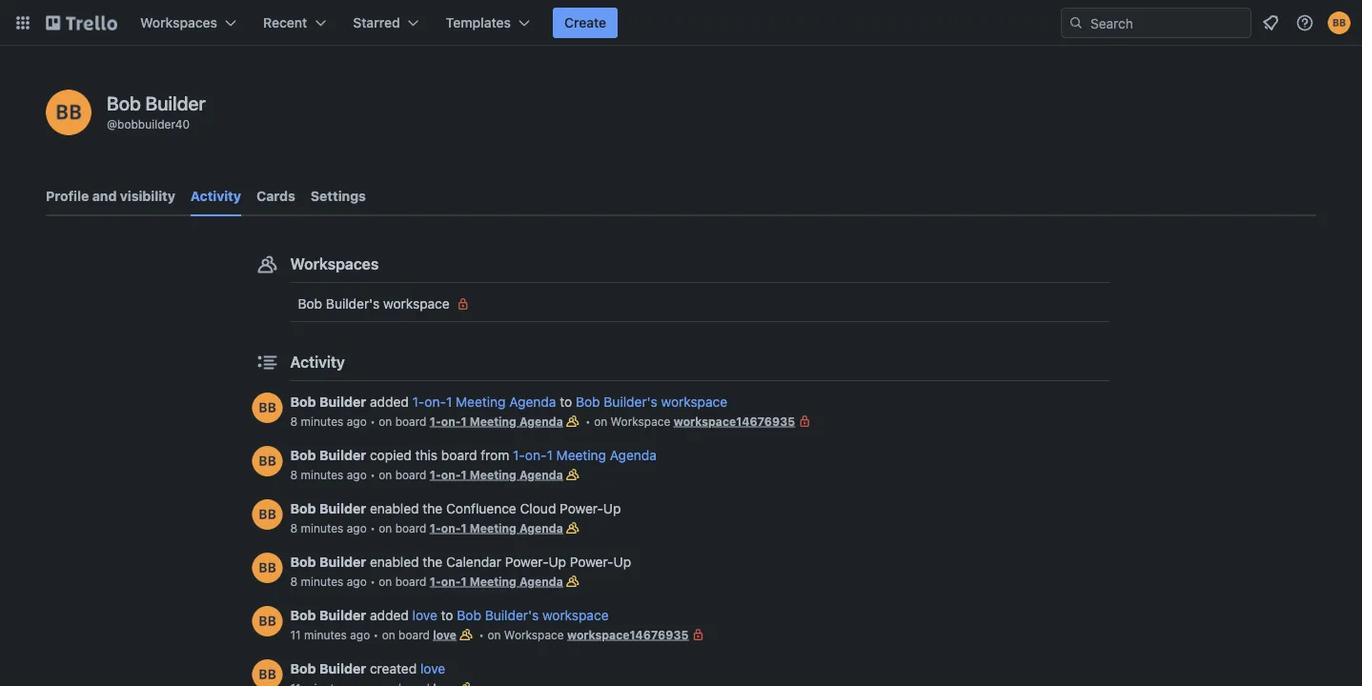 Task type: describe. For each thing, give the bounding box(es) containing it.
calendar
[[446, 555, 502, 570]]

on- right from
[[525, 448, 547, 464]]

8 minutes ago • on board 1-on-1 meeting agenda for copied this board from
[[290, 468, 563, 482]]

meeting down calendar
[[470, 575, 517, 588]]

builder for bob builder created love
[[320, 661, 366, 677]]

builder for bob builder enabled the calendar power-up power-up
[[320, 555, 366, 570]]

workspace14676935 link for bob builder added love to bob builder's workspace
[[567, 629, 689, 642]]

starred button
[[342, 8, 431, 38]]

enabled for enabled the confluence cloud power-up
[[370, 501, 419, 517]]

bob builder enabled the confluence cloud power-up
[[290, 501, 621, 517]]

this workspace is private. it's not indexed or visible to those outside the workspace. image
[[689, 626, 708, 645]]

1 vertical spatial activity
[[290, 353, 345, 371]]

recent button
[[252, 8, 338, 38]]

8 for copied this board from
[[290, 468, 298, 482]]

• on workspace workspace14676935 for bob builder added love to bob builder's workspace
[[476, 629, 689, 642]]

board up this
[[395, 415, 427, 428]]

builder for bob builder added 1-on-1 meeting agenda to bob builder's workspace
[[320, 394, 366, 410]]

settings
[[311, 188, 366, 204]]

bob builder enabled the calendar power-up power-up
[[290, 555, 631, 570]]

bob for bob builder added love to bob builder's workspace
[[290, 608, 316, 624]]

visibility
[[120, 188, 175, 204]]

8 for enabled the confluence cloud power-up
[[290, 522, 298, 535]]

on- up this
[[425, 394, 446, 410]]

8 for enabled the calendar power-up power-up
[[290, 575, 298, 588]]

11 minutes ago • on board love
[[290, 629, 457, 642]]

meeting down confluence
[[470, 522, 517, 535]]

bob builder (bobbuilder40) image for bob builder copied this board from 1-on-1 meeting agenda
[[252, 446, 283, 477]]

workspace14676935 for bob builder added 1-on-1 meeting agenda to bob builder's workspace
[[674, 415, 796, 428]]

from
[[481, 448, 510, 464]]

starred
[[353, 15, 400, 31]]

0 horizontal spatial all members of the workspace can see and edit this board. image
[[457, 679, 476, 687]]

2 bob builder (bobbuilder40) image from the top
[[252, 553, 283, 584]]

sm image
[[454, 295, 473, 314]]

builder for bob builder added love to bob builder's workspace
[[320, 608, 366, 624]]

the for calendar
[[423, 555, 443, 570]]

templates button
[[435, 8, 542, 38]]

Search field
[[1084, 9, 1251, 37]]

8 minutes ago • on board 1-on-1 meeting agenda for enabled the confluence cloud power-up
[[290, 522, 563, 535]]

1 horizontal spatial to
[[560, 394, 572, 410]]

bob for bob builder @ bobbuilder40
[[107, 92, 141, 114]]

builder for bob builder enabled the confluence cloud power-up
[[320, 501, 366, 517]]

this workspace is private. it's not indexed or visible to those outside the workspace. image
[[796, 412, 815, 431]]

profile and visibility
[[46, 188, 175, 204]]

love for created
[[421, 661, 446, 677]]

cloud
[[520, 501, 556, 517]]

bob builder (bobbuilder40) image for • on board's love link
[[252, 607, 283, 637]]

and
[[92, 188, 117, 204]]

added for 1-
[[370, 394, 409, 410]]

meeting up bob builder copied this board from 1-on-1 meeting agenda
[[456, 394, 506, 410]]

workspace for workspace
[[504, 629, 564, 642]]

bob builder (bobbuilder40) image for bob builder created love
[[252, 660, 283, 687]]

bob builder @ bobbuilder40
[[107, 92, 206, 131]]

1-on-1 meeting agenda link for added
[[430, 415, 563, 428]]

back to home image
[[46, 8, 117, 38]]

this
[[415, 448, 438, 464]]

board down the "bob builder enabled the confluence cloud power-up" at the bottom left
[[395, 522, 427, 535]]

bob for bob builder enabled the confluence cloud power-up
[[290, 501, 316, 517]]

bob builder's workspace link for bob builder added 1-on-1 meeting agenda to bob builder's workspace
[[576, 394, 728, 410]]

love link for created
[[421, 661, 446, 677]]

workspaces button
[[129, 8, 248, 38]]

bob builder (bobbuilder40) image for 1-on-1 meeting agenda link corresponding to added
[[252, 393, 283, 423]]

1-on-1 meeting agenda link up from
[[413, 394, 556, 410]]

1-on-1 meeting agenda link for copied this board from
[[430, 468, 563, 482]]

bobbuilder40
[[117, 117, 190, 131]]

1 horizontal spatial workspaces
[[290, 255, 379, 273]]



Task type: vqa. For each thing, say whether or not it's contained in the screenshot.
My Trello board text field
no



Task type: locate. For each thing, give the bounding box(es) containing it.
activity down bob builder's workspace
[[290, 353, 345, 371]]

workspaces inside popup button
[[140, 15, 217, 31]]

0 vertical spatial bob builder's workspace link
[[290, 289, 1111, 319]]

workspaces up bob builder's workspace
[[290, 255, 379, 273]]

8 minutes ago • on board 1-on-1 meeting agenda for enabled the calendar power-up power-up
[[290, 575, 563, 588]]

confluence
[[446, 501, 517, 517]]

1 8 from the top
[[290, 415, 298, 428]]

love link down bob builder added love to bob builder's workspace
[[433, 629, 457, 642]]

added
[[370, 394, 409, 410], [370, 608, 409, 624]]

1-
[[413, 394, 425, 410], [430, 415, 441, 428], [513, 448, 525, 464], [430, 468, 441, 482], [430, 522, 441, 535], [430, 575, 441, 588]]

cards
[[257, 188, 295, 204]]

templates
[[446, 15, 511, 31]]

love
[[413, 608, 438, 624], [433, 629, 457, 642], [421, 661, 446, 677]]

1
[[446, 394, 452, 410], [461, 415, 467, 428], [547, 448, 553, 464], [461, 468, 467, 482], [461, 522, 467, 535], [461, 575, 467, 588]]

love link for • on board
[[433, 629, 457, 642]]

minutes for enabled the calendar power-up power-up
[[301, 575, 344, 588]]

1-on-1 meeting agenda link down calendar
[[430, 575, 563, 588]]

1 horizontal spatial activity
[[290, 353, 345, 371]]

the for confluence
[[423, 501, 443, 517]]

love link right created
[[421, 661, 446, 677]]

bob builder (bobbuilder40) image
[[1329, 11, 1351, 34], [46, 90, 92, 135], [252, 393, 283, 423], [252, 500, 283, 530], [252, 607, 283, 637]]

bob builder added love to bob builder's workspace
[[290, 608, 609, 624]]

0 horizontal spatial workspaces
[[140, 15, 217, 31]]

1-on-1 meeting agenda link up cloud at the bottom left
[[513, 448, 657, 464]]

workspace14676935 for bob builder added love to bob builder's workspace
[[567, 629, 689, 642]]

all members of the workspace can see and edit this board. image
[[563, 465, 582, 484], [457, 679, 476, 687]]

added for love
[[370, 608, 409, 624]]

0 horizontal spatial workspace
[[504, 629, 564, 642]]

agenda
[[510, 394, 556, 410], [520, 415, 563, 428], [610, 448, 657, 464], [520, 468, 563, 482], [520, 522, 563, 535], [520, 575, 563, 588]]

2 vertical spatial bob builder (bobbuilder40) image
[[252, 660, 283, 687]]

enabled for enabled the calendar power-up power-up
[[370, 555, 419, 570]]

board
[[395, 415, 427, 428], [441, 448, 477, 464], [395, 468, 427, 482], [395, 522, 427, 535], [395, 575, 427, 588], [399, 629, 430, 642]]

1 vertical spatial workspaces
[[290, 255, 379, 273]]

bob for bob builder enabled the calendar power-up power-up
[[290, 555, 316, 570]]

@
[[107, 117, 117, 131]]

builder inside bob builder @ bobbuilder40
[[145, 92, 206, 114]]

bob builder created love
[[290, 661, 446, 677]]

on- down the "bob builder enabled the confluence cloud power-up" at the bottom left
[[441, 522, 461, 535]]

8 minutes ago • on board 1-on-1 meeting agenda down this
[[290, 468, 563, 482]]

added up copied
[[370, 394, 409, 410]]

workspace14676935
[[674, 415, 796, 428], [567, 629, 689, 642]]

8 minutes ago • on board 1-on-1 meeting agenda down bob builder enabled the calendar power-up power-up
[[290, 575, 563, 588]]

1 vertical spatial love
[[433, 629, 457, 642]]

activity
[[191, 188, 241, 204], [290, 353, 345, 371]]

meeting right from
[[557, 448, 607, 464]]

0 horizontal spatial workspace
[[384, 296, 450, 312]]

1 vertical spatial bob builder's workspace link
[[576, 394, 728, 410]]

8 minutes ago • on board 1-on-1 meeting agenda
[[290, 415, 563, 428], [290, 468, 563, 482], [290, 522, 563, 535], [290, 575, 563, 588]]

the
[[423, 501, 443, 517], [423, 555, 443, 570]]

create button
[[553, 8, 618, 38]]

minutes
[[301, 415, 344, 428], [301, 468, 344, 482], [301, 522, 344, 535], [301, 575, 344, 588], [304, 629, 347, 642]]

board up created
[[399, 629, 430, 642]]

power-
[[560, 501, 604, 517], [505, 555, 549, 570], [570, 555, 614, 570]]

on- up bob builder copied this board from 1-on-1 meeting agenda
[[441, 415, 461, 428]]

on-
[[425, 394, 446, 410], [441, 415, 461, 428], [525, 448, 547, 464], [441, 468, 461, 482], [441, 522, 461, 535], [441, 575, 461, 588]]

love link for added
[[413, 608, 438, 624]]

1 vertical spatial to
[[441, 608, 454, 624]]

1-on-1 meeting agenda link
[[413, 394, 556, 410], [430, 415, 563, 428], [513, 448, 657, 464], [430, 468, 563, 482], [430, 522, 563, 535], [430, 575, 563, 588]]

up
[[604, 501, 621, 517], [549, 555, 567, 570], [614, 555, 631, 570]]

0 vertical spatial bob builder (bobbuilder40) image
[[252, 446, 283, 477]]

activity left cards
[[191, 188, 241, 204]]

board down this
[[395, 468, 427, 482]]

cards link
[[257, 179, 295, 214]]

0 horizontal spatial activity
[[191, 188, 241, 204]]

1 vertical spatial added
[[370, 608, 409, 624]]

minutes for copied this board from
[[301, 468, 344, 482]]

settings link
[[311, 179, 366, 214]]

1 vertical spatial enabled
[[370, 555, 419, 570]]

create
[[565, 15, 607, 31]]

bob builder copied this board from 1-on-1 meeting agenda
[[290, 448, 657, 464]]

meeting
[[456, 394, 506, 410], [470, 415, 517, 428], [557, 448, 607, 464], [470, 468, 517, 482], [470, 522, 517, 535], [470, 575, 517, 588]]

1 horizontal spatial builder's
[[485, 608, 539, 624]]

2 horizontal spatial workspace
[[662, 394, 728, 410]]

1 vertical spatial workspace14676935 link
[[567, 629, 689, 642]]

• on workspace workspace14676935
[[582, 415, 796, 428], [476, 629, 689, 642]]

enabled
[[370, 501, 419, 517], [370, 555, 419, 570]]

1 vertical spatial • on workspace workspace14676935
[[476, 629, 689, 642]]

0 vertical spatial workspace
[[611, 415, 671, 428]]

ago for enabled the confluence cloud power-up
[[347, 522, 367, 535]]

bob builder added 1-on-1 meeting agenda to bob builder's workspace
[[290, 394, 728, 410]]

primary element
[[0, 0, 1363, 46]]

1 enabled from the top
[[370, 501, 419, 517]]

1 added from the top
[[370, 394, 409, 410]]

workspace for agenda
[[611, 415, 671, 428]]

on- down bob builder copied this board from 1-on-1 meeting agenda
[[441, 468, 461, 482]]

1 bob builder (bobbuilder40) image from the top
[[252, 446, 283, 477]]

1 vertical spatial workspace
[[662, 394, 728, 410]]

0 vertical spatial to
[[560, 394, 572, 410]]

workspaces
[[140, 15, 217, 31], [290, 255, 379, 273]]

bob builder's workspace
[[298, 296, 450, 312]]

recent
[[263, 15, 307, 31]]

0 vertical spatial workspace14676935 link
[[674, 415, 796, 428]]

0 vertical spatial enabled
[[370, 501, 419, 517]]

bob
[[107, 92, 141, 114], [298, 296, 322, 312], [290, 394, 316, 410], [576, 394, 600, 410], [290, 448, 316, 464], [290, 501, 316, 517], [290, 555, 316, 570], [290, 608, 316, 624], [457, 608, 482, 624], [290, 661, 316, 677]]

0 vertical spatial • on workspace workspace14676935
[[582, 415, 796, 428]]

2 enabled from the top
[[370, 555, 419, 570]]

8 minutes ago • on board 1-on-1 meeting agenda up this
[[290, 415, 563, 428]]

created
[[370, 661, 417, 677]]

1 horizontal spatial all members of the workspace can see and edit this board. image
[[563, 465, 582, 484]]

1 8 minutes ago • on board 1-on-1 meeting agenda from the top
[[290, 415, 563, 428]]

1-on-1 meeting agenda link down confluence
[[430, 522, 563, 535]]

1 horizontal spatial workspace
[[543, 608, 609, 624]]

8
[[290, 415, 298, 428], [290, 468, 298, 482], [290, 522, 298, 535], [290, 575, 298, 588]]

enabled down copied
[[370, 501, 419, 517]]

1 vertical spatial workspace14676935
[[567, 629, 689, 642]]

2 vertical spatial love link
[[421, 661, 446, 677]]

builder's
[[326, 296, 380, 312], [604, 394, 658, 410], [485, 608, 539, 624]]

2 vertical spatial love
[[421, 661, 446, 677]]

bob builder's workspace link
[[290, 289, 1111, 319], [576, 394, 728, 410], [457, 608, 609, 624]]

0 notifications image
[[1260, 11, 1283, 34]]

added up the 11 minutes ago • on board love
[[370, 608, 409, 624]]

bob for bob builder created love
[[290, 661, 316, 677]]

bob for bob builder's workspace
[[298, 296, 322, 312]]

2 vertical spatial bob builder's workspace link
[[457, 608, 609, 624]]

ago for enabled the calendar power-up power-up
[[347, 575, 367, 588]]

to
[[560, 394, 572, 410], [441, 608, 454, 624]]

1 vertical spatial love link
[[433, 629, 457, 642]]

1 vertical spatial workspace
[[504, 629, 564, 642]]

love down bob builder added love to bob builder's workspace
[[433, 629, 457, 642]]

4 8 from the top
[[290, 575, 298, 588]]

workspace14676935 link for bob builder added 1-on-1 meeting agenda to bob builder's workspace
[[674, 415, 796, 428]]

bob inside bob builder @ bobbuilder40
[[107, 92, 141, 114]]

1 vertical spatial builder's
[[604, 394, 658, 410]]

builder
[[145, 92, 206, 114], [320, 394, 366, 410], [320, 448, 366, 464], [320, 501, 366, 517], [320, 555, 366, 570], [320, 608, 366, 624], [320, 661, 366, 677]]

bob builder (bobbuilder40) image
[[252, 446, 283, 477], [252, 553, 283, 584], [252, 660, 283, 687]]

0 vertical spatial workspace14676935
[[674, 415, 796, 428]]

the left confluence
[[423, 501, 443, 517]]

minutes for enabled the confluence cloud power-up
[[301, 522, 344, 535]]

ago
[[347, 415, 367, 428], [347, 468, 367, 482], [347, 522, 367, 535], [347, 575, 367, 588], [350, 629, 370, 642]]

0 vertical spatial love
[[413, 608, 438, 624]]

workspaces up bob builder @ bobbuilder40
[[140, 15, 217, 31]]

1 vertical spatial the
[[423, 555, 443, 570]]

• on workspace workspace14676935 for bob builder added 1-on-1 meeting agenda to bob builder's workspace
[[582, 415, 796, 428]]

love link
[[413, 608, 438, 624], [433, 629, 457, 642], [421, 661, 446, 677]]

4 8 minutes ago • on board 1-on-1 meeting agenda from the top
[[290, 575, 563, 588]]

profile and visibility link
[[46, 179, 175, 214]]

0 vertical spatial workspace
[[384, 296, 450, 312]]

0 vertical spatial the
[[423, 501, 443, 517]]

1-on-1 meeting agenda link for enabled the calendar power-up power-up
[[430, 575, 563, 588]]

ago for copied this board from
[[347, 468, 367, 482]]

love for added
[[413, 608, 438, 624]]

bob builder (bobbuilder40) image for 1-on-1 meeting agenda link corresponding to enabled the confluence cloud power-up
[[252, 500, 283, 530]]

11
[[290, 629, 301, 642]]

0 horizontal spatial builder's
[[326, 296, 380, 312]]

workspace
[[611, 415, 671, 428], [504, 629, 564, 642]]

the left calendar
[[423, 555, 443, 570]]

0 vertical spatial all members of the workspace can see and edit this board. image
[[563, 465, 582, 484]]

0 vertical spatial added
[[370, 394, 409, 410]]

love up the 11 minutes ago • on board love
[[413, 608, 438, 624]]

0 horizontal spatial to
[[441, 608, 454, 624]]

workspace14676935 link
[[674, 415, 796, 428], [567, 629, 689, 642]]

0 vertical spatial activity
[[191, 188, 241, 204]]

search image
[[1069, 15, 1084, 31]]

2 vertical spatial builder's
[[485, 608, 539, 624]]

board right this
[[441, 448, 477, 464]]

3 bob builder (bobbuilder40) image from the top
[[252, 660, 283, 687]]

meeting down from
[[470, 468, 517, 482]]

1 horizontal spatial workspace
[[611, 415, 671, 428]]

bob for bob builder added 1-on-1 meeting agenda to bob builder's workspace
[[290, 394, 316, 410]]

1-on-1 meeting agenda link for enabled the confluence cloud power-up
[[430, 522, 563, 535]]

workspace
[[384, 296, 450, 312], [662, 394, 728, 410], [543, 608, 609, 624]]

on
[[379, 415, 392, 428], [594, 415, 608, 428], [379, 468, 392, 482], [379, 522, 392, 535], [379, 575, 392, 588], [382, 629, 396, 642], [488, 629, 501, 642]]

1-on-1 meeting agenda link down from
[[430, 468, 563, 482]]

2 vertical spatial workspace
[[543, 608, 609, 624]]

2 8 from the top
[[290, 468, 298, 482]]

8 minutes ago • on board 1-on-1 meeting agenda down the "bob builder enabled the confluence cloud power-up" at the bottom left
[[290, 522, 563, 535]]

2 the from the top
[[423, 555, 443, 570]]

profile
[[46, 188, 89, 204]]

2 horizontal spatial builder's
[[604, 394, 658, 410]]

1-on-1 meeting agenda link down bob builder added 1-on-1 meeting agenda to bob builder's workspace
[[430, 415, 563, 428]]

3 8 minutes ago • on board 1-on-1 meeting agenda from the top
[[290, 522, 563, 535]]

open information menu image
[[1296, 13, 1315, 32]]

love right created
[[421, 661, 446, 677]]

meeting down bob builder added 1-on-1 meeting agenda to bob builder's workspace
[[470, 415, 517, 428]]

0 vertical spatial workspaces
[[140, 15, 217, 31]]

bob for bob builder copied this board from 1-on-1 meeting agenda
[[290, 448, 316, 464]]

2 added from the top
[[370, 608, 409, 624]]

board up bob builder added love to bob builder's workspace
[[395, 575, 427, 588]]

0 vertical spatial love link
[[413, 608, 438, 624]]

love link up the 11 minutes ago • on board love
[[413, 608, 438, 624]]

3 8 from the top
[[290, 522, 298, 535]]

enabled up the 11 minutes ago • on board love
[[370, 555, 419, 570]]

2 8 minutes ago • on board 1-on-1 meeting agenda from the top
[[290, 468, 563, 482]]

builder for bob builder copied this board from 1-on-1 meeting agenda
[[320, 448, 366, 464]]

1 vertical spatial bob builder (bobbuilder40) image
[[252, 553, 283, 584]]

bob builder's workspace link for bob builder added love to bob builder's workspace
[[457, 608, 609, 624]]

•
[[370, 415, 376, 428], [586, 415, 591, 428], [370, 468, 376, 482], [370, 522, 376, 535], [370, 575, 376, 588], [373, 629, 379, 642], [479, 629, 485, 642]]

all members of the workspace can see and edit this board. image
[[563, 412, 582, 431], [563, 519, 582, 538], [563, 572, 582, 591], [457, 626, 476, 645]]

on- down bob builder enabled the calendar power-up power-up
[[441, 575, 461, 588]]

copied
[[370, 448, 412, 464]]

activity link
[[191, 179, 241, 216]]

builder for bob builder @ bobbuilder40
[[145, 92, 206, 114]]

1 vertical spatial all members of the workspace can see and edit this board. image
[[457, 679, 476, 687]]

0 vertical spatial builder's
[[326, 296, 380, 312]]

1 the from the top
[[423, 501, 443, 517]]



